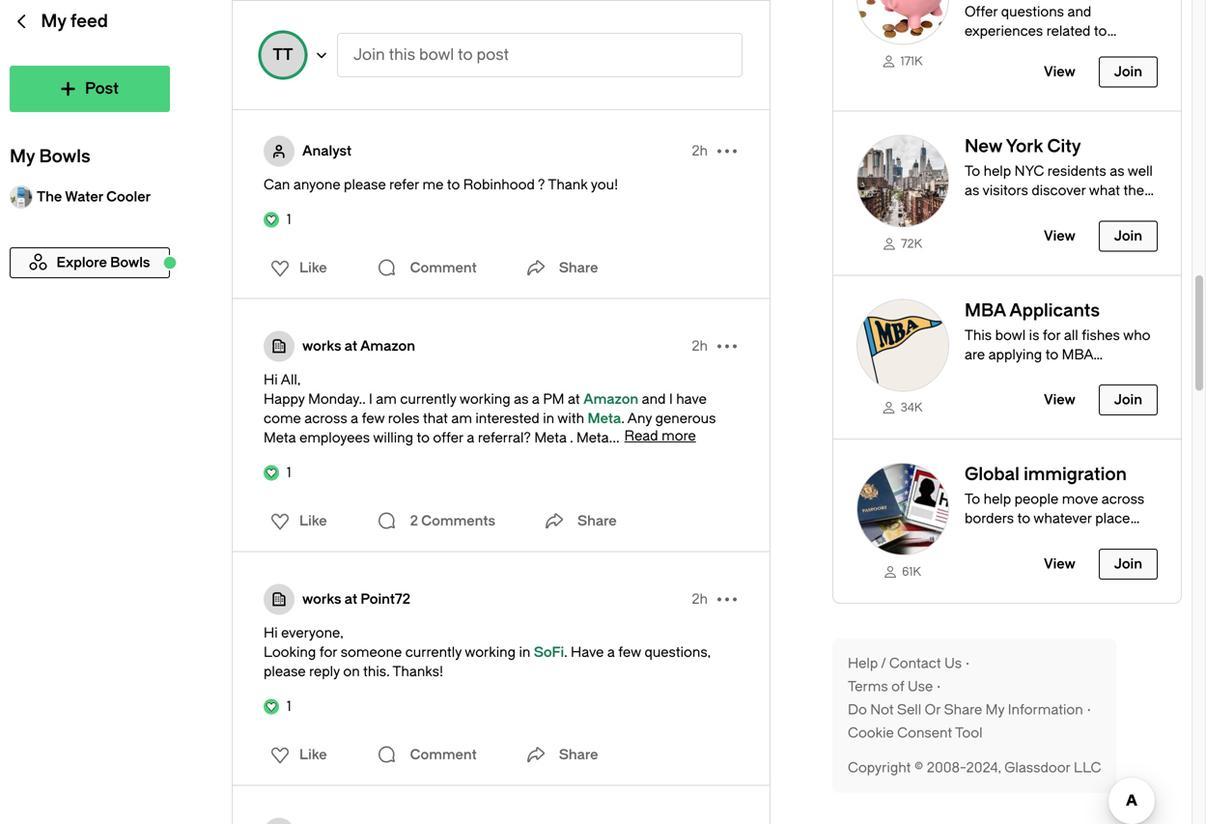 Task type: describe. For each thing, give the bounding box(es) containing it.
1 comment button from the top
[[372, 54, 482, 92]]

works at amazon
[[302, 338, 415, 354]]

me
[[423, 177, 444, 193]]

glassdoor
[[1005, 760, 1071, 776]]

comments
[[422, 513, 496, 529]]

share button for comment
[[521, 736, 598, 774]]

can
[[264, 177, 290, 193]]

meta down amazon link
[[588, 411, 622, 427]]

2024,
[[967, 760, 1002, 776]]

what
[[1090, 183, 1121, 199]]

0 vertical spatial amazon
[[360, 338, 415, 354]]

applying
[[989, 347, 1043, 363]]

have
[[571, 644, 604, 660]]

you!
[[591, 177, 619, 193]]

at up monday..
[[345, 338, 358, 354]]

share button for 2 comments
[[539, 502, 617, 541]]

terms of use link
[[848, 677, 945, 697]]

am inside and i have come across a few roles that am interested in with
[[452, 411, 472, 427]]

roles
[[388, 411, 420, 427]]

. for any
[[622, 411, 625, 427]]

experiences
[[965, 23, 1044, 39]]

my feed
[[41, 11, 108, 31]]

2 toogle identity image from the top
[[264, 818, 295, 824]]

questions
[[1002, 4, 1065, 20]]

someone
[[341, 644, 402, 660]]

investments
[[965, 62, 1044, 78]]

terms
[[848, 679, 889, 695]]

world's
[[965, 202, 1011, 218]]

meta down come
[[264, 430, 296, 446]]

offer questions and experiences related to personal finance and investments
[[965, 4, 1108, 78]]

2 2h link from the top
[[692, 337, 708, 356]]

global immigration to help people move across borders to whatever place they feel at home.
[[965, 464, 1145, 546]]

to inside "offer questions and experiences related to personal finance and investments"
[[1095, 23, 1108, 39]]

meta down meta link
[[577, 430, 609, 446]]

in inside and i have come across a few roles that am interested in with
[[543, 411, 555, 427]]

like for hi everyone, looking for someone currently working in 2h link's rections list menu
[[299, 747, 327, 763]]

move
[[1062, 492, 1099, 507]]

robinhood
[[464, 177, 535, 193]]

employees
[[300, 430, 370, 446]]

2h link for can anyone please refer me to robinhood ? thank you!
[[692, 142, 708, 161]]

for inside mba applicants this bowl is for all fishes who are applying to mba programs
[[1043, 327, 1061, 343]]

generous
[[656, 411, 716, 427]]

most
[[1014, 202, 1047, 218]]

2h for hi everyone, looking for someone currently working in
[[692, 591, 708, 607]]

point72
[[361, 591, 411, 607]]

offer
[[433, 430, 464, 446]]

help inside new york city to help nyc residents as well as visitors discover what the world's most popular city has to offer!
[[984, 163, 1012, 179]]

analyst button
[[302, 142, 352, 161]]

whatever
[[1034, 511, 1092, 527]]

hi for hi everyone, looking for someone currently working in sofi
[[264, 625, 278, 641]]

few inside ". have a few questions, please reply on this. thanks!"
[[619, 644, 641, 660]]

do
[[848, 702, 867, 718]]

help inside global immigration to help people move across borders to whatever place they feel at home.
[[984, 492, 1012, 507]]

to inside button
[[458, 46, 473, 64]]

34k
[[901, 401, 923, 415]]

share button
[[521, 249, 598, 287]]

to right "me"
[[447, 177, 460, 193]]

to inside new york city to help nyc residents as well as visitors discover what the world's most popular city has to offer!
[[965, 221, 978, 237]]

post
[[477, 46, 509, 64]]

bowls
[[39, 146, 90, 167]]

join this bowl to post button
[[337, 33, 743, 77]]

0 vertical spatial and
[[1068, 4, 1092, 20]]

my bowls
[[10, 146, 90, 167]]

mba applicants this bowl is for all fishes who are applying to mba programs
[[965, 300, 1151, 382]]

currently inside hi all, happy monday.. i am currently working as a pm at amazon
[[400, 391, 457, 407]]

am inside hi all, happy monday.. i am currently working as a pm at amazon
[[376, 391, 397, 407]]

2 2h from the top
[[692, 338, 708, 354]]

global
[[965, 464, 1020, 485]]

my for my feed
[[41, 11, 66, 31]]

place
[[1096, 511, 1131, 527]]

city
[[1103, 202, 1125, 218]]

happy
[[264, 391, 305, 407]]

fishes
[[1082, 327, 1121, 343]]

people
[[1015, 492, 1059, 507]]

thank
[[548, 177, 588, 193]]

cookie consent tool link
[[848, 724, 983, 743]]

read more
[[625, 428, 696, 444]]

monday..
[[308, 391, 366, 407]]

immigration
[[1024, 464, 1127, 485]]

read more button
[[625, 428, 696, 444]]

toogle identity image for works at
[[264, 584, 295, 615]]

...
[[609, 430, 620, 446]]

72k
[[901, 237, 923, 251]]

61k
[[903, 565, 922, 579]]

a inside ". have a few questions, please reply on this. thanks!"
[[608, 644, 615, 660]]

as inside hi all, happy monday.. i am currently working as a pm at amazon
[[514, 391, 529, 407]]

copyright
[[848, 760, 911, 776]]

not
[[871, 702, 894, 718]]

a inside . any generous meta employees willing to offer a referral? meta . meta
[[467, 430, 475, 446]]

all
[[1065, 327, 1079, 343]]

looking
[[264, 644, 316, 660]]

feed
[[70, 11, 108, 31]]

and inside and i have come across a few roles that am interested in with
[[642, 391, 666, 407]]

borders
[[965, 511, 1015, 527]]

works at point72
[[302, 591, 411, 607]]

/
[[882, 656, 886, 671]]

a inside and i have come across a few roles that am interested in with
[[351, 411, 359, 427]]

use
[[908, 679, 933, 695]]

bowl inside mba applicants this bowl is for all fishes who are applying to mba programs
[[996, 327, 1026, 343]]

read
[[625, 428, 659, 444]]

share inside help / contact us terms of use do not sell or share my information cookie consent tool
[[944, 702, 983, 718]]

they
[[965, 530, 992, 546]]

new york city to help nyc residents as well as visitors discover what the world's most popular city has to offer!
[[965, 136, 1153, 237]]

popular
[[1051, 202, 1099, 218]]

1 for can anyone please refer me to robinhood ? thank you! 2h link's rections list menu
[[287, 212, 291, 228]]

cookie
[[848, 725, 894, 741]]

a inside hi all, happy monday.. i am currently working as a pm at amazon
[[532, 391, 540, 407]]

who
[[1124, 327, 1151, 343]]

1 horizontal spatial .
[[570, 430, 573, 446]]

for inside hi everyone, looking for someone currently working in sofi
[[320, 644, 337, 660]]

sofi
[[534, 644, 564, 660]]

york
[[1006, 136, 1044, 157]]

personal
[[965, 43, 1021, 59]]

2 comments button
[[372, 502, 500, 541]]

the water cooler link
[[10, 178, 170, 216]]

information
[[1008, 702, 1084, 718]]

more actions image for 2 comments
[[712, 331, 743, 362]]

amazon link
[[584, 391, 639, 407]]

with
[[558, 411, 585, 427]]

analyst
[[302, 143, 352, 159]]

1 vertical spatial and
[[1075, 43, 1099, 59]]



Task type: vqa. For each thing, say whether or not it's contained in the screenshot.
sell
yes



Task type: locate. For each thing, give the bounding box(es) containing it.
1 vertical spatial works
[[302, 591, 342, 607]]

this
[[965, 327, 992, 343]]

2 t from the left
[[283, 46, 293, 64]]

share inside dropdown button
[[559, 260, 598, 276]]

1 rections list menu from the top
[[259, 57, 333, 88]]

my left information
[[986, 702, 1005, 718]]

tool
[[956, 725, 983, 741]]

1 vertical spatial share button
[[521, 736, 598, 774]]

0 vertical spatial 2h
[[692, 143, 708, 159]]

2 horizontal spatial my
[[986, 702, 1005, 718]]

0 vertical spatial more actions image
[[712, 331, 743, 362]]

1 horizontal spatial my
[[41, 11, 66, 31]]

nyc
[[1015, 163, 1045, 179]]

2008-
[[927, 760, 967, 776]]

rections list menu for second 2h link from the bottom of the page
[[259, 506, 333, 537]]

1 vertical spatial my
[[10, 146, 35, 167]]

share for can anyone please refer me to robinhood ? thank you! 2h link
[[559, 260, 598, 276]]

1 vertical spatial across
[[1102, 492, 1145, 507]]

my for my bowls
[[10, 146, 35, 167]]

image for bowl image for global immigration
[[857, 463, 950, 556]]

0 horizontal spatial amazon
[[360, 338, 415, 354]]

0 vertical spatial comment button
[[372, 54, 482, 92]]

hi for hi all, happy monday.. i am currently working as a pm at amazon
[[264, 372, 278, 388]]

help
[[848, 656, 878, 671]]

new
[[965, 136, 1003, 157]]

more actions image
[[712, 331, 743, 362], [712, 584, 743, 615]]

0 vertical spatial as
[[1110, 163, 1125, 179]]

currently up the that
[[400, 391, 457, 407]]

0 horizontal spatial in
[[519, 644, 531, 660]]

0 horizontal spatial few
[[362, 411, 385, 427]]

hi inside hi everyone, looking for someone currently working in sofi
[[264, 625, 278, 641]]

few up willing
[[362, 411, 385, 427]]

0 vertical spatial toogle identity image
[[264, 136, 295, 167]]

share for second 2h link from the bottom of the page
[[578, 513, 617, 529]]

to down the world's
[[965, 221, 978, 237]]

2 vertical spatial as
[[514, 391, 529, 407]]

1 t from the left
[[273, 46, 283, 64]]

1 to from the top
[[965, 163, 981, 179]]

0 horizontal spatial as
[[514, 391, 529, 407]]

comment button for analyst
[[372, 249, 482, 287]]

comment down the thanks!
[[410, 747, 477, 763]]

bowl right this
[[419, 46, 454, 64]]

mba
[[965, 300, 1006, 321], [1062, 347, 1094, 363]]

the
[[37, 189, 62, 205]]

at right feel in the bottom of the page
[[1023, 530, 1035, 546]]

home.
[[1038, 530, 1080, 546]]

any
[[628, 411, 652, 427]]

1 vertical spatial currently
[[405, 644, 462, 660]]

currently inside hi everyone, looking for someone currently working in sofi
[[405, 644, 462, 660]]

1 vertical spatial comment button
[[372, 249, 482, 287]]

for right is
[[1043, 327, 1061, 343]]

rections list menu left join
[[259, 57, 333, 88]]

2 toogle identity image from the top
[[264, 584, 295, 615]]

1 like from the top
[[299, 65, 327, 81]]

4 like from the top
[[299, 747, 327, 763]]

2h link for hi everyone, looking for someone currently working in
[[692, 590, 708, 609]]

0 vertical spatial help
[[984, 163, 1012, 179]]

help up visitors
[[984, 163, 1012, 179]]

0 horizontal spatial mba
[[965, 300, 1006, 321]]

like down anyone
[[299, 260, 327, 276]]

toogle identity image for analyst
[[264, 136, 295, 167]]

1 horizontal spatial amazon
[[584, 391, 639, 407]]

works up monday..
[[302, 338, 342, 354]]

to down new
[[965, 163, 981, 179]]

sofi link
[[534, 644, 564, 660]]

share button
[[539, 502, 617, 541], [521, 736, 598, 774]]

my inside help / contact us terms of use do not sell or share my information cookie consent tool
[[986, 702, 1005, 718]]

1 works from the top
[[302, 338, 342, 354]]

amazon up meta link
[[584, 391, 639, 407]]

i inside and i have come across a few roles that am interested in with
[[669, 391, 673, 407]]

72k link
[[857, 235, 950, 252]]

the
[[1124, 183, 1145, 199]]

0 vertical spatial few
[[362, 411, 385, 427]]

34k link
[[857, 399, 950, 416]]

0 vertical spatial mba
[[965, 300, 1006, 321]]

discover
[[1032, 183, 1086, 199]]

rections list menu
[[259, 57, 333, 88], [259, 253, 333, 284], [259, 506, 333, 537], [259, 740, 333, 770]]

image for bowl image up 34k link
[[857, 299, 950, 392]]

to down the that
[[417, 430, 430, 446]]

currently up the thanks!
[[405, 644, 462, 660]]

working
[[460, 391, 511, 407], [465, 644, 516, 660]]

comment for analyst
[[410, 260, 477, 276]]

amazon up monday..
[[360, 338, 415, 354]]

1 horizontal spatial as
[[965, 183, 980, 199]]

2 i from the left
[[669, 391, 673, 407]]

my left feed
[[41, 11, 66, 31]]

©
[[915, 760, 924, 776]]

works for works at amazon
[[302, 338, 342, 354]]

help / contact us link
[[848, 654, 974, 673]]

0 vertical spatial to
[[965, 163, 981, 179]]

rections list menu for can anyone please refer me to robinhood ? thank you! 2h link
[[259, 253, 333, 284]]

share for hi everyone, looking for someone currently working in 2h link
[[559, 747, 598, 763]]

questions,
[[645, 644, 711, 660]]

0 vertical spatial 2h link
[[692, 142, 708, 161]]

join this bowl to post
[[354, 46, 509, 64]]

comment button
[[372, 54, 482, 92], [372, 249, 482, 287], [372, 736, 482, 774]]

comment
[[410, 65, 477, 81], [410, 260, 477, 276], [410, 747, 477, 763]]

please inside ". have a few questions, please reply on this. thanks!"
[[264, 664, 306, 680]]

171k link
[[857, 53, 950, 69]]

applicants
[[1010, 300, 1101, 321]]

like for can anyone please refer me to robinhood ? thank you! 2h link's rections list menu
[[299, 260, 327, 276]]

2h left more actions icon
[[692, 143, 708, 159]]

as up the what
[[1110, 163, 1125, 179]]

please down looking
[[264, 664, 306, 680]]

1 vertical spatial comment
[[410, 260, 477, 276]]

0 vertical spatial working
[[460, 391, 511, 407]]

like for first rections list menu
[[299, 65, 327, 81]]

1 image for bowl image from the top
[[857, 135, 950, 228]]

sell
[[898, 702, 922, 718]]

0 vertical spatial currently
[[400, 391, 457, 407]]

1 horizontal spatial across
[[1102, 492, 1145, 507]]

2 comment from the top
[[410, 260, 477, 276]]

to right related
[[1095, 23, 1108, 39]]

visitors
[[983, 183, 1029, 199]]

more actions image for comment
[[712, 584, 743, 615]]

across up employees
[[305, 411, 348, 427]]

4 rections list menu from the top
[[259, 740, 333, 770]]

the water cooler
[[37, 189, 151, 205]]

like up analyst
[[299, 65, 327, 81]]

1 vertical spatial few
[[619, 644, 641, 660]]

rections list menu down reply
[[259, 740, 333, 770]]

2 to from the top
[[965, 492, 981, 507]]

1 horizontal spatial few
[[619, 644, 641, 660]]

1 vertical spatial to
[[965, 492, 981, 507]]

are
[[965, 347, 986, 363]]

?
[[538, 177, 545, 193]]

1 vertical spatial in
[[519, 644, 531, 660]]

i right monday..
[[369, 391, 373, 407]]

mba up this
[[965, 300, 1006, 321]]

has
[[1128, 202, 1151, 218]]

1 help from the top
[[984, 163, 1012, 179]]

to inside global immigration to help people move across borders to whatever place they feel at home.
[[1018, 511, 1031, 527]]

4 1 from the top
[[287, 699, 291, 714]]

please left refer
[[344, 177, 386, 193]]

my feed link
[[10, 0, 170, 66]]

image for bowl image up 72k link
[[857, 135, 950, 228]]

0 vertical spatial across
[[305, 411, 348, 427]]

2 vertical spatial comment button
[[372, 736, 482, 774]]

hi all, happy monday.. i am currently working as a pm at amazon
[[264, 372, 639, 407]]

2 vertical spatial image for bowl image
[[857, 463, 950, 556]]

working inside hi all, happy monday.. i am currently working as a pm at amazon
[[460, 391, 511, 407]]

and down related
[[1075, 43, 1099, 59]]

1 vertical spatial please
[[264, 664, 306, 680]]

this
[[389, 46, 416, 64]]

please
[[344, 177, 386, 193], [264, 664, 306, 680]]

mba down all
[[1062, 347, 1094, 363]]

as
[[1110, 163, 1125, 179], [965, 183, 980, 199], [514, 391, 529, 407]]

1 down looking
[[287, 699, 291, 714]]

. down with
[[570, 430, 573, 446]]

as up interested
[[514, 391, 529, 407]]

0 vertical spatial share button
[[539, 502, 617, 541]]

1
[[287, 16, 291, 32], [287, 212, 291, 228], [287, 465, 291, 481], [287, 699, 291, 714]]

willing
[[373, 430, 414, 446]]

t
[[273, 46, 283, 64], [283, 46, 293, 64]]

3 comment button from the top
[[372, 736, 482, 774]]

2 works from the top
[[302, 591, 342, 607]]

2 vertical spatial 2h link
[[692, 590, 708, 609]]

t t
[[273, 46, 293, 64]]

1 vertical spatial am
[[452, 411, 472, 427]]

0 vertical spatial bowl
[[419, 46, 454, 64]]

a left pm
[[532, 391, 540, 407]]

a right offer
[[467, 430, 475, 446]]

rections list menu for hi everyone, looking for someone currently working in 2h link
[[259, 740, 333, 770]]

a right have
[[608, 644, 615, 660]]

to right applying
[[1046, 347, 1059, 363]]

thanks!
[[393, 664, 444, 680]]

61k link
[[857, 563, 950, 580]]

hi inside hi all, happy monday.. i am currently working as a pm at amazon
[[264, 372, 278, 388]]

2h for can anyone please refer me to robinhood ? thank you!
[[692, 143, 708, 159]]

1 vertical spatial toogle identity image
[[264, 818, 295, 824]]

us
[[945, 656, 962, 671]]

2 vertical spatial my
[[986, 702, 1005, 718]]

2 help from the top
[[984, 492, 1012, 507]]

2 horizontal spatial .
[[622, 411, 625, 427]]

to
[[1095, 23, 1108, 39], [458, 46, 473, 64], [447, 177, 460, 193], [965, 221, 978, 237], [1046, 347, 1059, 363], [417, 430, 430, 446], [1018, 511, 1031, 527]]

0 horizontal spatial i
[[369, 391, 373, 407]]

1 i from the left
[[369, 391, 373, 407]]

can anyone please refer me to robinhood ? thank you!
[[264, 177, 619, 193]]

1 more actions image from the top
[[712, 331, 743, 362]]

1 1 from the top
[[287, 16, 291, 32]]

cooler
[[106, 189, 151, 205]]

1 vertical spatial 2h
[[692, 338, 708, 354]]

1 vertical spatial for
[[320, 644, 337, 660]]

in down pm
[[543, 411, 555, 427]]

2 image for bowl image from the top
[[857, 299, 950, 392]]

. left have
[[564, 644, 568, 660]]

0 vertical spatial toogle identity image
[[264, 331, 295, 362]]

bowl up applying
[[996, 327, 1026, 343]]

2 hi from the top
[[264, 625, 278, 641]]

1 vertical spatial help
[[984, 492, 1012, 507]]

i inside hi all, happy monday.. i am currently working as a pm at amazon
[[369, 391, 373, 407]]

comment for works at
[[410, 747, 477, 763]]

image for bowl image up 61k link
[[857, 463, 950, 556]]

refer
[[389, 177, 419, 193]]

to up borders at the bottom right of the page
[[965, 492, 981, 507]]

1 down can
[[287, 212, 291, 228]]

hi
[[264, 372, 278, 388], [264, 625, 278, 641]]

few right have
[[619, 644, 641, 660]]

help
[[984, 163, 1012, 179], [984, 492, 1012, 507]]

works up everyone,
[[302, 591, 342, 607]]

1 comment from the top
[[410, 65, 477, 81]]

3 2h link from the top
[[692, 590, 708, 609]]

for up reply
[[320, 644, 337, 660]]

toogle identity image
[[264, 136, 295, 167], [264, 584, 295, 615]]

to inside mba applicants this bowl is for all fishes who are applying to mba programs
[[1046, 347, 1059, 363]]

image for bowl image
[[857, 135, 950, 228], [857, 299, 950, 392], [857, 463, 950, 556]]

0 vertical spatial for
[[1043, 327, 1061, 343]]

1 hi from the top
[[264, 372, 278, 388]]

more actions image
[[712, 136, 743, 167]]

like down reply
[[299, 747, 327, 763]]

help up borders at the bottom right of the page
[[984, 492, 1012, 507]]

2h link up have
[[692, 337, 708, 356]]

1 for first rections list menu
[[287, 16, 291, 32]]

at inside global immigration to help people move across borders to whatever place they feel at home.
[[1023, 530, 1035, 546]]

1 vertical spatial bowl
[[996, 327, 1026, 343]]

across inside and i have come across a few roles that am interested in with
[[305, 411, 348, 427]]

0 vertical spatial in
[[543, 411, 555, 427]]

hi up looking
[[264, 625, 278, 641]]

1 horizontal spatial in
[[543, 411, 555, 427]]

3 2h from the top
[[692, 591, 708, 607]]

have
[[676, 391, 707, 407]]

1 horizontal spatial please
[[344, 177, 386, 193]]

0 horizontal spatial bowl
[[419, 46, 454, 64]]

and up any
[[642, 391, 666, 407]]

toogle identity image up can
[[264, 136, 295, 167]]

in left sofi link
[[519, 644, 531, 660]]

at up with
[[568, 391, 580, 407]]

programs
[[965, 366, 1027, 382]]

1 up t t
[[287, 16, 291, 32]]

rections list menu down employees
[[259, 506, 333, 537]]

1 horizontal spatial am
[[452, 411, 472, 427]]

few inside and i have come across a few roles that am interested in with
[[362, 411, 385, 427]]

am
[[376, 391, 397, 407], [452, 411, 472, 427]]

in inside hi everyone, looking for someone currently working in sofi
[[519, 644, 531, 660]]

am up "roles"
[[376, 391, 397, 407]]

1 horizontal spatial i
[[669, 391, 673, 407]]

1 2h from the top
[[692, 143, 708, 159]]

1 for rections list menu related to second 2h link from the bottom of the page
[[287, 465, 291, 481]]

like down employees
[[299, 513, 327, 529]]

at left point72
[[345, 591, 358, 607]]

2 vertical spatial 2h
[[692, 591, 708, 607]]

amazon inside hi all, happy monday.. i am currently working as a pm at amazon
[[584, 391, 639, 407]]

1 vertical spatial image for bowl image
[[857, 299, 950, 392]]

3 rections list menu from the top
[[259, 506, 333, 537]]

2h link left more actions icon
[[692, 142, 708, 161]]

is
[[1030, 327, 1040, 343]]

bowl inside button
[[419, 46, 454, 64]]

as up the world's
[[965, 183, 980, 199]]

0 vertical spatial image for bowl image
[[857, 135, 950, 228]]

0 horizontal spatial am
[[376, 391, 397, 407]]

toogle identity image
[[264, 331, 295, 362], [264, 818, 295, 824]]

1 vertical spatial toogle identity image
[[264, 584, 295, 615]]

. for have
[[564, 644, 568, 660]]

image for bowl image for mba applicants
[[857, 299, 950, 392]]

image for bowl image for new york city
[[857, 135, 950, 228]]

0 vertical spatial hi
[[264, 372, 278, 388]]

for
[[1043, 327, 1061, 343], [320, 644, 337, 660]]

2 vertical spatial comment
[[410, 747, 477, 763]]

0 horizontal spatial my
[[10, 146, 35, 167]]

2 more actions image from the top
[[712, 584, 743, 615]]

3 1 from the top
[[287, 465, 291, 481]]

3 image for bowl image from the top
[[857, 463, 950, 556]]

2h link
[[692, 142, 708, 161], [692, 337, 708, 356], [692, 590, 708, 609]]

working inside hi everyone, looking for someone currently working in sofi
[[465, 644, 516, 660]]

hi left all,
[[264, 372, 278, 388]]

finance
[[1024, 43, 1072, 59]]

do not sell or share my information link
[[848, 700, 1095, 720]]

contact
[[890, 656, 942, 671]]

0 vertical spatial comment
[[410, 65, 477, 81]]

across up place
[[1102, 492, 1145, 507]]

1 horizontal spatial bowl
[[996, 327, 1026, 343]]

referral?
[[478, 430, 531, 446]]

1 vertical spatial hi
[[264, 625, 278, 641]]

3 comment from the top
[[410, 747, 477, 763]]

working left the sofi
[[465, 644, 516, 660]]

0 horizontal spatial .
[[564, 644, 568, 660]]

1 vertical spatial .
[[570, 430, 573, 446]]

comment button for works at
[[372, 736, 482, 774]]

rections list menu down can
[[259, 253, 333, 284]]

2 comments
[[410, 513, 496, 529]]

1 down come
[[287, 465, 291, 481]]

0 vertical spatial am
[[376, 391, 397, 407]]

2 vertical spatial .
[[564, 644, 568, 660]]

to inside new york city to help nyc residents as well as visitors discover what the world's most popular city has to offer!
[[965, 163, 981, 179]]

my left the "bowls"
[[10, 146, 35, 167]]

comment down join this bowl to post
[[410, 65, 477, 81]]

2 comment button from the top
[[372, 249, 482, 287]]

or
[[925, 702, 941, 718]]

3 like from the top
[[299, 513, 327, 529]]

2 vertical spatial and
[[642, 391, 666, 407]]

like for rections list menu related to second 2h link from the bottom of the page
[[299, 513, 327, 529]]

consent
[[898, 725, 953, 741]]

0 vertical spatial works
[[302, 338, 342, 354]]

.
[[622, 411, 625, 427], [570, 430, 573, 446], [564, 644, 568, 660]]

to inside global immigration to help people move across borders to whatever place they feel at home.
[[965, 492, 981, 507]]

and up related
[[1068, 4, 1092, 20]]

1 toogle identity image from the top
[[264, 331, 295, 362]]

1 toogle identity image from the top
[[264, 136, 295, 167]]

across inside global immigration to help people move across borders to whatever place they feel at home.
[[1102, 492, 1145, 507]]

works for works at point72
[[302, 591, 342, 607]]

1 vertical spatial working
[[465, 644, 516, 660]]

2
[[410, 513, 418, 529]]

. inside ". have a few questions, please reply on this. thanks!"
[[564, 644, 568, 660]]

meta down with
[[535, 430, 567, 446]]

and i have come across a few roles that am interested in with
[[264, 391, 707, 427]]

at inside hi all, happy monday.. i am currently working as a pm at amazon
[[568, 391, 580, 407]]

working up . any generous meta employees willing to offer a referral? meta . meta
[[460, 391, 511, 407]]

i
[[369, 391, 373, 407], [669, 391, 673, 407]]

0 horizontal spatial across
[[305, 411, 348, 427]]

1 horizontal spatial for
[[1043, 327, 1061, 343]]

to left post
[[458, 46, 473, 64]]

am up offer
[[452, 411, 472, 427]]

to inside . any generous meta employees willing to offer a referral? meta . meta
[[417, 430, 430, 446]]

2h up questions,
[[692, 591, 708, 607]]

1 vertical spatial mba
[[1062, 347, 1094, 363]]

1 vertical spatial more actions image
[[712, 584, 743, 615]]

llc
[[1074, 760, 1102, 776]]

1 for hi everyone, looking for someone currently working in 2h link's rections list menu
[[287, 699, 291, 714]]

0 vertical spatial please
[[344, 177, 386, 193]]

. left any
[[622, 411, 625, 427]]

0 vertical spatial my
[[41, 11, 66, 31]]

toogle identity image up everyone,
[[264, 584, 295, 615]]

2 horizontal spatial as
[[1110, 163, 1125, 179]]

to down people
[[1018, 511, 1031, 527]]

help / contact us terms of use do not sell or share my information cookie consent tool
[[848, 656, 1084, 741]]

i left have
[[669, 391, 673, 407]]

1 horizontal spatial mba
[[1062, 347, 1094, 363]]

1 vertical spatial amazon
[[584, 391, 639, 407]]

comment down can anyone please refer me to robinhood ? thank you!
[[410, 260, 477, 276]]

2 rections list menu from the top
[[259, 253, 333, 284]]

2 1 from the top
[[287, 212, 291, 228]]

0 vertical spatial .
[[622, 411, 625, 427]]

2h link up questions,
[[692, 590, 708, 609]]

2h up have
[[692, 338, 708, 354]]

0 horizontal spatial for
[[320, 644, 337, 660]]

2 like from the top
[[299, 260, 327, 276]]

reply
[[309, 664, 340, 680]]

1 vertical spatial as
[[965, 183, 980, 199]]

a down monday..
[[351, 411, 359, 427]]

1 2h link from the top
[[692, 142, 708, 161]]

1 vertical spatial 2h link
[[692, 337, 708, 356]]

0 horizontal spatial please
[[264, 664, 306, 680]]



